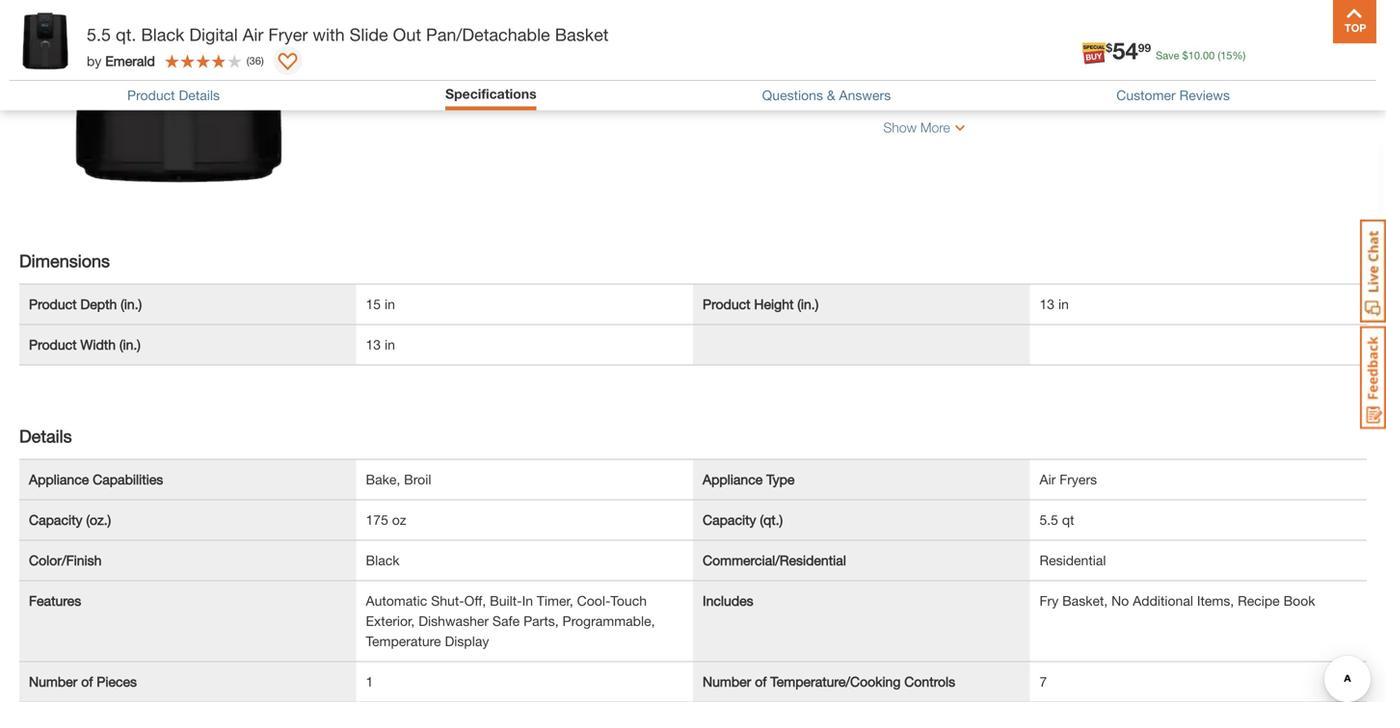 Task type: describe. For each thing, give the bounding box(es) containing it.
product image
[[39, 0, 323, 195]]

air fryers
[[1040, 472, 1097, 488]]

%)
[[1232, 49, 1246, 62]]

15 in
[[366, 296, 395, 312]]

appliance type
[[703, 472, 795, 488]]

by emerald
[[87, 53, 155, 69]]

off,
[[464, 593, 486, 609]]

product for product width (in.)
[[29, 337, 77, 353]]

in
[[522, 593, 533, 609]]

0 vertical spatial air
[[243, 24, 264, 45]]

appliance for appliance type
[[703, 472, 763, 488]]

0 vertical spatial 15
[[1221, 49, 1232, 62]]

bake, broil
[[366, 472, 431, 488]]

cool-touch exterior
[[883, 82, 1080, 109]]

1 horizontal spatial air
[[1040, 472, 1056, 488]]

safe
[[493, 614, 520, 629]]

out
[[393, 24, 421, 45]]

programmable,
[[562, 614, 655, 629]]

customer reviews
[[1116, 87, 1230, 103]]

capabilities
[[93, 472, 163, 488]]

(in.) for product height (in.)
[[797, 296, 819, 312]]

dishwasher
[[419, 614, 489, 629]]

number of temperature/cooking controls
[[703, 674, 955, 690]]

175
[[366, 512, 388, 528]]

exterior
[[1005, 82, 1080, 109]]

capacity for capacity (oz.)
[[29, 512, 82, 528]]

1 horizontal spatial $
[[1182, 49, 1188, 62]]

timer,
[[537, 593, 573, 609]]

customer
[[1116, 87, 1176, 103]]

product width (in.)
[[29, 337, 141, 353]]

live chat image
[[1360, 220, 1386, 323]]

0 horizontal spatial 5.5
[[87, 24, 111, 45]]

1 vertical spatial qt
[[1062, 512, 1074, 528]]

recipe
[[1238, 593, 1280, 609]]

save $ 10 . 00 ( 15 %)
[[1156, 49, 1246, 62]]

in for product width (in.)
[[385, 337, 395, 353]]

answers
[[839, 87, 891, 103]]

oz
[[392, 512, 406, 528]]

dimensions
[[19, 251, 110, 271]]

7
[[1040, 674, 1047, 690]]

commercial/residential
[[703, 553, 846, 569]]

pan/detachable
[[426, 24, 550, 45]]

36
[[249, 54, 261, 67]]

54
[[1112, 37, 1138, 64]]

book
[[1284, 593, 1315, 609]]

automatic
[[366, 593, 427, 609]]

product image image
[[14, 10, 77, 72]]

height
[[754, 296, 794, 312]]

(in.) for product width (in.)
[[119, 337, 141, 353]]

5.5 qt. black digital air fryer with slide out pan/detachable basket
[[87, 24, 609, 45]]

save
[[1156, 49, 1179, 62]]

show more button
[[883, 113, 1111, 149]]

product details
[[127, 87, 220, 103]]

residential
[[1040, 553, 1106, 569]]

display
[[445, 634, 489, 650]]

features
[[29, 593, 81, 609]]

0 horizontal spatial (
[[247, 54, 249, 67]]

&
[[827, 87, 835, 103]]

product height (in.)
[[703, 296, 819, 312]]

of for temperature/cooking
[[755, 674, 767, 690]]

questions
[[762, 87, 823, 103]]

00
[[1203, 49, 1215, 62]]

0 horizontal spatial 13
[[366, 337, 381, 353]]

$ inside $ 54 99
[[1106, 41, 1112, 55]]

$ 54 99
[[1106, 37, 1151, 64]]

(oz.)
[[86, 512, 111, 528]]

appliance for appliance capabilities
[[29, 472, 89, 488]]

0 horizontal spatial black
[[141, 24, 184, 45]]

items,
[[1197, 593, 1234, 609]]

with
[[313, 24, 345, 45]]

specifications
[[445, 86, 537, 102]]

show more
[[883, 120, 950, 135]]

questions & answers
[[762, 87, 891, 103]]

(qt.)
[[760, 512, 783, 528]]

type
[[766, 472, 795, 488]]

0 vertical spatial details
[[179, 87, 220, 103]]

1 horizontal spatial touch
[[938, 82, 998, 109]]

0 vertical spatial qt
[[429, 13, 449, 40]]

by
[[87, 53, 102, 69]]

emerald
[[105, 53, 155, 69]]

more
[[920, 120, 950, 135]]

1
[[366, 674, 373, 690]]

of for pieces
[[81, 674, 93, 690]]

basket,
[[1062, 593, 1108, 609]]

includes
[[703, 593, 753, 609]]

.
[[1200, 49, 1203, 62]]

5.5 qt link
[[390, 0, 618, 79]]

1 vertical spatial 15
[[366, 296, 381, 312]]

1 vertical spatial 5.5 qt
[[1040, 512, 1074, 528]]



Task type: locate. For each thing, give the bounding box(es) containing it.
1 vertical spatial touch
[[611, 593, 647, 609]]

product for product details
[[127, 87, 175, 103]]

black right qt.
[[141, 24, 184, 45]]

capacity (qt.)
[[703, 512, 783, 528]]

number
[[29, 674, 77, 690], [703, 674, 751, 690]]

cool- up programmable,
[[577, 593, 611, 609]]

color/finish
[[29, 553, 102, 569]]

broil
[[404, 472, 431, 488]]

0 vertical spatial 13 in
[[1040, 296, 1069, 312]]

0 horizontal spatial touch
[[611, 593, 647, 609]]

additional
[[1133, 593, 1193, 609]]

1 of from the left
[[81, 674, 93, 690]]

0 horizontal spatial $
[[1106, 41, 1112, 55]]

basket
[[555, 24, 609, 45]]

0 vertical spatial black
[[141, 24, 184, 45]]

5.5 qt
[[390, 13, 449, 40], [1040, 512, 1074, 528]]

pieces
[[97, 674, 137, 690]]

1 horizontal spatial number
[[703, 674, 751, 690]]

0 horizontal spatial 13 in
[[366, 337, 395, 353]]

digital
[[189, 24, 238, 45]]

( left )
[[247, 54, 249, 67]]

touch up show more button
[[938, 82, 998, 109]]

controls
[[904, 674, 955, 690]]

number of pieces
[[29, 674, 137, 690]]

1 vertical spatial air
[[1040, 472, 1056, 488]]

depth
[[80, 296, 117, 312]]

product down dimensions
[[29, 296, 77, 312]]

product for product depth (in.)
[[29, 296, 77, 312]]

1 horizontal spatial of
[[755, 674, 767, 690]]

( right 00 on the right
[[1218, 49, 1221, 62]]

5.5 up by
[[87, 24, 111, 45]]

reviews
[[1179, 87, 1230, 103]]

1 horizontal spatial qt
[[1062, 512, 1074, 528]]

1 horizontal spatial black
[[366, 553, 400, 569]]

details down the 'digital'
[[179, 87, 220, 103]]

automatic shut-off, built-in timer, cool-touch exterior, dishwasher safe parts, programmable, temperature display
[[366, 593, 655, 650]]

0 horizontal spatial of
[[81, 674, 93, 690]]

10
[[1188, 49, 1200, 62]]

product down emerald
[[127, 87, 175, 103]]

1 horizontal spatial 5.5
[[390, 13, 423, 40]]

fryer
[[268, 24, 308, 45]]

1 horizontal spatial details
[[179, 87, 220, 103]]

0 vertical spatial cool-
[[883, 82, 938, 109]]

number down includes at the right bottom
[[703, 674, 751, 690]]

capacity up 'color/finish'
[[29, 512, 82, 528]]

2 horizontal spatial 5.5
[[1040, 512, 1058, 528]]

top button
[[1333, 0, 1376, 43]]

no
[[1112, 593, 1129, 609]]

appliance
[[29, 472, 89, 488], [703, 472, 763, 488]]

1 vertical spatial 13 in
[[366, 337, 395, 353]]

black down 175 oz
[[366, 553, 400, 569]]

175 oz
[[366, 512, 406, 528]]

0 horizontal spatial 15
[[366, 296, 381, 312]]

product left height
[[703, 296, 750, 312]]

in for product depth (in.)
[[385, 296, 395, 312]]

qt down air fryers
[[1062, 512, 1074, 528]]

appliance capabilities
[[29, 472, 163, 488]]

product
[[127, 87, 175, 103], [29, 296, 77, 312], [703, 296, 750, 312], [29, 337, 77, 353]]

qt right out
[[429, 13, 449, 40]]

qt.
[[116, 24, 136, 45]]

5.5 qt right slide
[[390, 13, 449, 40]]

width
[[80, 337, 116, 353]]

product left width
[[29, 337, 77, 353]]

0 vertical spatial 5.5 qt
[[390, 13, 449, 40]]

(in.) right depth
[[121, 296, 142, 312]]

air up ( 36 )
[[243, 24, 264, 45]]

of left pieces at the bottom left of the page
[[81, 674, 93, 690]]

product details button
[[127, 87, 220, 103], [127, 87, 220, 103]]

appliance up capacity (qt.)
[[703, 472, 763, 488]]

0 horizontal spatial appliance
[[29, 472, 89, 488]]

1 horizontal spatial 5.5 qt
[[1040, 512, 1074, 528]]

capacity for capacity (qt.)
[[703, 512, 756, 528]]

exterior,
[[366, 614, 415, 629]]

(
[[1218, 49, 1221, 62], [247, 54, 249, 67]]

1 vertical spatial black
[[366, 553, 400, 569]]

capacity left (qt.)
[[703, 512, 756, 528]]

(in.) right width
[[119, 337, 141, 353]]

(in.)
[[121, 296, 142, 312], [797, 296, 819, 312], [119, 337, 141, 353]]

capacity (oz.)
[[29, 512, 111, 528]]

1 horizontal spatial 15
[[1221, 49, 1232, 62]]

1 vertical spatial details
[[19, 426, 72, 447]]

temperature
[[366, 634, 441, 650]]

touch inside automatic shut-off, built-in timer, cool-touch exterior, dishwasher safe parts, programmable, temperature display
[[611, 593, 647, 609]]

1 horizontal spatial appliance
[[703, 472, 763, 488]]

5.5 qt down air fryers
[[1040, 512, 1074, 528]]

appliance up capacity (oz.)
[[29, 472, 89, 488]]

temperature/cooking
[[770, 674, 901, 690]]

1 horizontal spatial 13 in
[[1040, 296, 1069, 312]]

cool-
[[883, 82, 938, 109], [577, 593, 611, 609]]

1 horizontal spatial capacity
[[703, 512, 756, 528]]

number left pieces at the bottom left of the page
[[29, 674, 77, 690]]

13
[[1040, 296, 1055, 312], [366, 337, 381, 353]]

2 number from the left
[[703, 674, 751, 690]]

customer reviews button
[[1116, 87, 1230, 103], [1116, 87, 1230, 103]]

1 number from the left
[[29, 674, 77, 690]]

feedback link image
[[1360, 326, 1386, 430]]

0 horizontal spatial number
[[29, 674, 77, 690]]

2 appliance from the left
[[703, 472, 763, 488]]

2 capacity from the left
[[703, 512, 756, 528]]

show
[[883, 120, 917, 135]]

)
[[261, 54, 264, 67]]

(in.) for product depth (in.)
[[121, 296, 142, 312]]

of
[[81, 674, 93, 690], [755, 674, 767, 690]]

0 horizontal spatial 5.5 qt
[[390, 13, 449, 40]]

1 vertical spatial cool-
[[577, 593, 611, 609]]

1 horizontal spatial cool-
[[883, 82, 938, 109]]

in
[[385, 296, 395, 312], [1058, 296, 1069, 312], [385, 337, 395, 353]]

number for number of temperature/cooking controls
[[703, 674, 751, 690]]

product for product height (in.)
[[703, 296, 750, 312]]

5.5
[[390, 13, 423, 40], [87, 24, 111, 45], [1040, 512, 1058, 528]]

bake,
[[366, 472, 400, 488]]

$
[[1106, 41, 1112, 55], [1182, 49, 1188, 62]]

5.5 down air fryers
[[1040, 512, 1058, 528]]

black
[[141, 24, 184, 45], [366, 553, 400, 569]]

built-
[[490, 593, 522, 609]]

0 vertical spatial 13
[[1040, 296, 1055, 312]]

cool- up show more
[[883, 82, 938, 109]]

air left fryers
[[1040, 472, 1056, 488]]

99
[[1138, 41, 1151, 55]]

1 appliance from the left
[[29, 472, 89, 488]]

fry
[[1040, 593, 1059, 609]]

(in.) right height
[[797, 296, 819, 312]]

5.5 right slide
[[390, 13, 423, 40]]

0 horizontal spatial air
[[243, 24, 264, 45]]

0 horizontal spatial capacity
[[29, 512, 82, 528]]

fry basket, no additional items, recipe book
[[1040, 593, 1315, 609]]

0 horizontal spatial cool-
[[577, 593, 611, 609]]

details
[[179, 87, 220, 103], [19, 426, 72, 447]]

15
[[1221, 49, 1232, 62], [366, 296, 381, 312]]

touch up programmable,
[[611, 593, 647, 609]]

0 vertical spatial touch
[[938, 82, 998, 109]]

1 vertical spatial 13
[[366, 337, 381, 353]]

fryers
[[1060, 472, 1097, 488]]

1 capacity from the left
[[29, 512, 82, 528]]

display image
[[278, 53, 298, 72]]

2 of from the left
[[755, 674, 767, 690]]

slide
[[350, 24, 388, 45]]

parts,
[[523, 614, 559, 629]]

of left temperature/cooking
[[755, 674, 767, 690]]

$ left 99
[[1106, 41, 1112, 55]]

shut-
[[431, 593, 464, 609]]

details up the appliance capabilities
[[19, 426, 72, 447]]

number for number of pieces
[[29, 674, 77, 690]]

0 horizontal spatial details
[[19, 426, 72, 447]]

questions & answers button
[[762, 87, 891, 103], [762, 87, 891, 103]]

( 36 )
[[247, 54, 264, 67]]

product depth (in.)
[[29, 296, 142, 312]]

1 horizontal spatial 13
[[1040, 296, 1055, 312]]

cool- inside automatic shut-off, built-in timer, cool-touch exterior, dishwasher safe parts, programmable, temperature display
[[577, 593, 611, 609]]

$ left .
[[1182, 49, 1188, 62]]

0 horizontal spatial qt
[[429, 13, 449, 40]]

1 horizontal spatial (
[[1218, 49, 1221, 62]]



Task type: vqa. For each thing, say whether or not it's contained in the screenshot.


